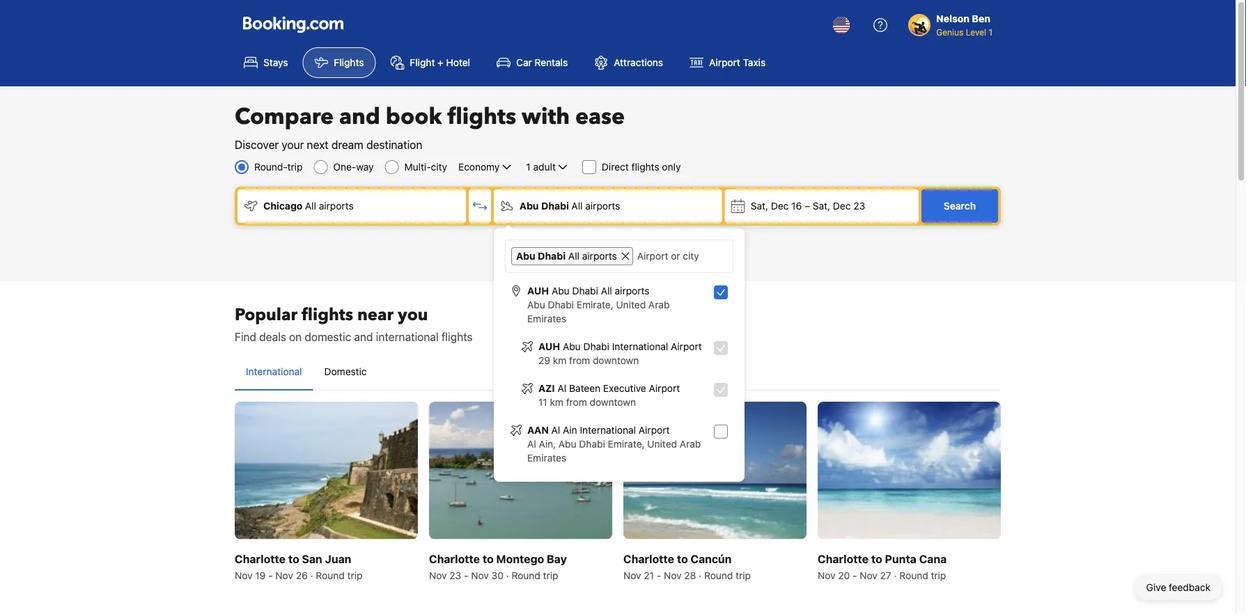 Task type: locate. For each thing, give the bounding box(es) containing it.
international
[[376, 331, 439, 344]]

23 left 30
[[450, 570, 461, 581]]

1 left adult
[[526, 161, 531, 173]]

round inside charlotte to san juan nov 19 - nov 26 · round trip
[[316, 570, 345, 581]]

auh for 29
[[539, 341, 560, 353]]

tab list
[[235, 354, 1001, 392]]

punta
[[885, 552, 917, 566]]

international inside auh abu dhabi international airport 29 km from downtown
[[612, 341, 668, 353]]

1 round from the left
[[316, 570, 345, 581]]

2 round from the left
[[512, 570, 541, 581]]

26
[[296, 570, 308, 581]]

abu dhabi all airports up auh abu dhabi all airports abu dhabi emirate, united arab emirates
[[516, 250, 617, 262]]

4 charlotte from the left
[[818, 552, 869, 566]]

1 vertical spatial emirate,
[[608, 439, 645, 450]]

auh inside auh abu dhabi international airport 29 km from downtown
[[539, 341, 560, 353]]

2 vertical spatial al
[[527, 439, 536, 450]]

1 · from the left
[[310, 570, 313, 581]]

trip inside charlotte to san juan nov 19 - nov 26 · round trip
[[347, 570, 363, 581]]

1 vertical spatial emirates
[[527, 453, 567, 464]]

2 - from the left
[[464, 570, 469, 581]]

0 vertical spatial al
[[558, 383, 567, 394]]

emirates down ain,
[[527, 453, 567, 464]]

- inside charlotte to punta cana nov 20 - nov 27 · round trip
[[853, 570, 857, 581]]

Airport or city text field
[[636, 247, 727, 265]]

with
[[522, 102, 570, 132]]

emirates inside auh abu dhabi all airports abu dhabi emirate, united arab emirates
[[527, 313, 567, 325]]

charlotte up 19
[[235, 552, 286, 566]]

21
[[644, 570, 654, 581]]

- inside charlotte to montego bay nov 23 - nov 30 · round trip
[[464, 570, 469, 581]]

cana
[[919, 552, 947, 566]]

dec
[[771, 200, 789, 212], [833, 200, 851, 212]]

0 vertical spatial emirates
[[527, 313, 567, 325]]

1 horizontal spatial 1
[[989, 27, 993, 37]]

1 vertical spatial arab
[[680, 439, 701, 450]]

3 · from the left
[[699, 570, 702, 581]]

downtown down executive
[[590, 397, 636, 408]]

0 vertical spatial from
[[569, 355, 590, 367]]

0 vertical spatial united
[[616, 299, 646, 311]]

0 vertical spatial km
[[553, 355, 567, 367]]

0 horizontal spatial 23
[[450, 570, 461, 581]]

1 horizontal spatial arab
[[680, 439, 701, 450]]

2 to from the left
[[483, 552, 494, 566]]

1 emirates from the top
[[527, 313, 567, 325]]

one-
[[333, 161, 356, 173]]

international inside aan al ain international airport al ain, abu dhabi emirate, united arab emirates
[[580, 425, 636, 436]]

flights link
[[303, 47, 376, 78]]

airport inside aan al ain international airport al ain, abu dhabi emirate, united arab emirates
[[639, 425, 670, 436]]

stays
[[263, 57, 288, 68]]

23 right the – at the right top
[[854, 200, 866, 212]]

flights left the "only"
[[632, 161, 660, 173]]

and inside compare and book flights with ease discover your next dream destination
[[339, 102, 380, 132]]

1 horizontal spatial dec
[[833, 200, 851, 212]]

airport for abu dhabi international airport
[[671, 341, 702, 353]]

search button
[[922, 190, 998, 223]]

0 horizontal spatial dec
[[771, 200, 789, 212]]

trip for charlotte to san juan
[[347, 570, 363, 581]]

taxis
[[743, 57, 766, 68]]

4 to from the left
[[872, 552, 883, 566]]

27
[[880, 570, 892, 581]]

charlotte for charlotte to montego bay
[[429, 552, 480, 566]]

3 round from the left
[[704, 570, 733, 581]]

5 nov from the left
[[624, 570, 641, 581]]

1 vertical spatial abu dhabi all airports
[[516, 250, 617, 262]]

1 charlotte from the left
[[235, 552, 286, 566]]

round down punta
[[900, 570, 929, 581]]

1 vertical spatial auh
[[539, 341, 560, 353]]

· right 30
[[506, 570, 509, 581]]

emirate,
[[577, 299, 614, 311], [608, 439, 645, 450]]

round down cancún
[[704, 570, 733, 581]]

trip down juan
[[347, 570, 363, 581]]

emirates up 29 at the left of page
[[527, 313, 567, 325]]

trip inside charlotte to punta cana nov 20 - nov 27 · round trip
[[931, 570, 946, 581]]

0 vertical spatial downtown
[[593, 355, 639, 367]]

emirate, down 'azi al bateen executive airport 11 km from downtown'
[[608, 439, 645, 450]]

·
[[310, 570, 313, 581], [506, 570, 509, 581], [699, 570, 702, 581], [894, 570, 897, 581]]

united
[[616, 299, 646, 311], [648, 439, 677, 450]]

al down aan at the bottom of page
[[527, 439, 536, 450]]

direct
[[602, 161, 629, 173]]

auh for abu
[[527, 285, 549, 297]]

- inside charlotte to san juan nov 19 - nov 26 · round trip
[[268, 570, 273, 581]]

round down montego
[[512, 570, 541, 581]]

al inside 'azi al bateen executive airport 11 km from downtown'
[[558, 383, 567, 394]]

nov
[[235, 570, 253, 581], [276, 570, 293, 581], [429, 570, 447, 581], [471, 570, 489, 581], [624, 570, 641, 581], [664, 570, 682, 581], [818, 570, 836, 581], [860, 570, 878, 581]]

car rentals link
[[485, 47, 580, 78]]

airports inside auh abu dhabi all airports abu dhabi emirate, united arab emirates
[[615, 285, 650, 297]]

round inside charlotte to punta cana nov 20 - nov 27 · round trip
[[900, 570, 929, 581]]

airport
[[709, 57, 741, 68], [671, 341, 702, 353], [649, 383, 680, 394], [639, 425, 670, 436]]

downtown inside 'azi al bateen executive airport 11 km from downtown'
[[590, 397, 636, 408]]

international for 29 km from downtown
[[612, 341, 668, 353]]

-
[[268, 570, 273, 581], [464, 570, 469, 581], [657, 570, 661, 581], [853, 570, 857, 581]]

to left san
[[288, 552, 299, 566]]

airport for al ain international airport
[[639, 425, 670, 436]]

airport inside auh abu dhabi international airport 29 km from downtown
[[671, 341, 702, 353]]

6 nov from the left
[[664, 570, 682, 581]]

4 nov from the left
[[471, 570, 489, 581]]

- right 20
[[853, 570, 857, 581]]

trip for charlotte to punta cana
[[931, 570, 946, 581]]

from up 'bateen'
[[569, 355, 590, 367]]

international up executive
[[612, 341, 668, 353]]

charlotte to san juan nov 19 - nov 26 · round trip
[[235, 552, 363, 581]]

and up the dream on the top of the page
[[339, 102, 380, 132]]

1 horizontal spatial sat,
[[813, 200, 831, 212]]

charlotte
[[235, 552, 286, 566], [429, 552, 480, 566], [624, 552, 675, 566], [818, 552, 869, 566]]

· inside charlotte to montego bay nov 23 - nov 30 · round trip
[[506, 570, 509, 581]]

1
[[989, 27, 993, 37], [526, 161, 531, 173]]

to inside charlotte to punta cana nov 20 - nov 27 · round trip
[[872, 552, 883, 566]]

from for dhabi
[[569, 355, 590, 367]]

2 vertical spatial international
[[580, 425, 636, 436]]

one-way
[[333, 161, 374, 173]]

and down near at left
[[354, 331, 373, 344]]

arab
[[649, 299, 670, 311], [680, 439, 701, 450]]

car rentals
[[516, 57, 568, 68]]

trip down the cana
[[931, 570, 946, 581]]

km right 29 at the left of page
[[553, 355, 567, 367]]

1 horizontal spatial 23
[[854, 200, 866, 212]]

domestic button
[[313, 354, 378, 390]]

28
[[684, 570, 696, 581]]

from inside 'azi al bateen executive airport 11 km from downtown'
[[566, 397, 587, 408]]

0 vertical spatial international
[[612, 341, 668, 353]]

give feedback
[[1147, 582, 1211, 594]]

round for charlotte to punta cana
[[900, 570, 929, 581]]

to up 27
[[872, 552, 883, 566]]

km right 11
[[550, 397, 564, 408]]

charlotte up 21 at right
[[624, 552, 675, 566]]

0 vertical spatial arab
[[649, 299, 670, 311]]

dhabi
[[541, 200, 569, 212], [538, 250, 566, 262], [572, 285, 598, 297], [548, 299, 574, 311], [584, 341, 610, 353], [579, 439, 605, 450]]

multi-
[[404, 161, 431, 173]]

abu inside auh abu dhabi international airport 29 km from downtown
[[563, 341, 581, 353]]

· right 26
[[310, 570, 313, 581]]

emirate, inside aan al ain international airport al ain, abu dhabi emirate, united arab emirates
[[608, 439, 645, 450]]

0 vertical spatial emirate,
[[577, 299, 614, 311]]

1 - from the left
[[268, 570, 273, 581]]

abu
[[520, 200, 539, 212], [516, 250, 536, 262], [552, 285, 570, 297], [527, 299, 545, 311], [563, 341, 581, 353], [559, 439, 577, 450]]

1 vertical spatial downtown
[[590, 397, 636, 408]]

car
[[516, 57, 532, 68]]

- left 30
[[464, 570, 469, 581]]

al for al ain international airport
[[552, 425, 560, 436]]

· right 27
[[894, 570, 897, 581]]

round inside charlotte to montego bay nov 23 - nov 30 · round trip
[[512, 570, 541, 581]]

km inside auh abu dhabi international airport 29 km from downtown
[[553, 355, 567, 367]]

charlotte inside charlotte to cancún nov 21 - nov 28 · round trip
[[624, 552, 675, 566]]

4 · from the left
[[894, 570, 897, 581]]

al left ain
[[552, 425, 560, 436]]

charlotte to cancún nov 21 - nov 28 · round trip
[[624, 552, 751, 581]]

to inside charlotte to montego bay nov 23 - nov 30 · round trip
[[483, 552, 494, 566]]

bateen
[[569, 383, 601, 394]]

0 vertical spatial auh
[[527, 285, 549, 297]]

flights up economy
[[448, 102, 516, 132]]

2 · from the left
[[506, 570, 509, 581]]

flights
[[448, 102, 516, 132], [632, 161, 660, 173], [302, 303, 353, 326], [442, 331, 473, 344]]

1 vertical spatial from
[[566, 397, 587, 408]]

3 charlotte from the left
[[624, 552, 675, 566]]

attractions link
[[583, 47, 675, 78]]

charlotte to montego bay image
[[429, 402, 612, 539]]

juan
[[325, 552, 351, 566]]

1 vertical spatial 23
[[450, 570, 461, 581]]

auh abu dhabi international airport 29 km from downtown
[[539, 341, 702, 367]]

charlotte up 20
[[818, 552, 869, 566]]

1 to from the left
[[288, 552, 299, 566]]

downtown inside auh abu dhabi international airport 29 km from downtown
[[593, 355, 639, 367]]

azi
[[539, 383, 555, 394]]

3 - from the left
[[657, 570, 661, 581]]

from down 'bateen'
[[566, 397, 587, 408]]

1 vertical spatial international
[[246, 366, 302, 378]]

to up 30
[[483, 552, 494, 566]]

1 nov from the left
[[235, 570, 253, 581]]

sat,
[[751, 200, 769, 212], [813, 200, 831, 212]]

0 vertical spatial and
[[339, 102, 380, 132]]

- for charlotte to punta cana
[[853, 570, 857, 581]]

charlotte inside charlotte to san juan nov 19 - nov 26 · round trip
[[235, 552, 286, 566]]

3 nov from the left
[[429, 570, 447, 581]]

international down deals
[[246, 366, 302, 378]]

0 vertical spatial 23
[[854, 200, 866, 212]]

dec left 16
[[771, 200, 789, 212]]

emirate, up auh abu dhabi international airport 29 km from downtown
[[577, 299, 614, 311]]

sat, right the – at the right top
[[813, 200, 831, 212]]

km for azi
[[550, 397, 564, 408]]

international down 'azi al bateen executive airport 11 km from downtown'
[[580, 425, 636, 436]]

–
[[805, 200, 810, 212]]

united inside auh abu dhabi all airports abu dhabi emirate, united arab emirates
[[616, 299, 646, 311]]

1 vertical spatial al
[[552, 425, 560, 436]]

0 horizontal spatial 1
[[526, 161, 531, 173]]

flights inside compare and book flights with ease discover your next dream destination
[[448, 102, 516, 132]]

sat, left 16
[[751, 200, 769, 212]]

1 vertical spatial 1
[[526, 161, 531, 173]]

· inside charlotte to san juan nov 19 - nov 26 · round trip
[[310, 570, 313, 581]]

2 emirates from the top
[[527, 453, 567, 464]]

charlotte to cancún image
[[624, 402, 807, 539]]

0 vertical spatial 1
[[989, 27, 993, 37]]

city
[[431, 161, 447, 173]]

all
[[305, 200, 316, 212], [572, 200, 583, 212], [569, 250, 580, 262], [601, 285, 612, 297]]

km
[[553, 355, 567, 367], [550, 397, 564, 408]]

to up 28 on the bottom of page
[[677, 552, 688, 566]]

airports
[[319, 200, 354, 212], [585, 200, 620, 212], [582, 250, 617, 262], [615, 285, 650, 297]]

4 round from the left
[[900, 570, 929, 581]]

abu dhabi all airports
[[520, 200, 620, 212], [516, 250, 617, 262]]

feedback
[[1169, 582, 1211, 594]]

international
[[612, 341, 668, 353], [246, 366, 302, 378], [580, 425, 636, 436]]

8 nov from the left
[[860, 570, 878, 581]]

abu dhabi all airports down 1 adult popup button
[[520, 200, 620, 212]]

trip right 28 on the bottom of page
[[736, 570, 751, 581]]

auh
[[527, 285, 549, 297], [539, 341, 560, 353]]

1 vertical spatial km
[[550, 397, 564, 408]]

arab inside auh abu dhabi all airports abu dhabi emirate, united arab emirates
[[649, 299, 670, 311]]

- right 19
[[268, 570, 273, 581]]

charlotte left montego
[[429, 552, 480, 566]]

from
[[569, 355, 590, 367], [566, 397, 587, 408]]

0 horizontal spatial arab
[[649, 299, 670, 311]]

charlotte inside charlotte to punta cana nov 20 - nov 27 · round trip
[[818, 552, 869, 566]]

0 horizontal spatial united
[[616, 299, 646, 311]]

trip inside charlotte to montego bay nov 23 - nov 30 · round trip
[[543, 570, 558, 581]]

charlotte inside charlotte to montego bay nov 23 - nov 30 · round trip
[[429, 552, 480, 566]]

press enter to select airport, and then press spacebar to add another airport element
[[505, 279, 734, 471]]

trip down "bay"
[[543, 570, 558, 581]]

· right 28 on the bottom of page
[[699, 570, 702, 581]]

and inside popular flights near you find deals on domestic and international flights
[[354, 331, 373, 344]]

airports up auh abu dhabi all airports abu dhabi emirate, united arab emirates
[[582, 250, 617, 262]]

international for al ain, abu dhabi emirate, united arab emirates
[[580, 425, 636, 436]]

auh inside auh abu dhabi all airports abu dhabi emirate, united arab emirates
[[527, 285, 549, 297]]

all inside auh abu dhabi all airports abu dhabi emirate, united arab emirates
[[601, 285, 612, 297]]

3 to from the left
[[677, 552, 688, 566]]

dec right the – at the right top
[[833, 200, 851, 212]]

airports down direct
[[585, 200, 620, 212]]

airport inside 'azi al bateen executive airport 11 km from downtown'
[[649, 383, 680, 394]]

· inside charlotte to punta cana nov 20 - nov 27 · round trip
[[894, 570, 897, 581]]

1 horizontal spatial united
[[648, 439, 677, 450]]

1 vertical spatial and
[[354, 331, 373, 344]]

to inside charlotte to san juan nov 19 - nov 26 · round trip
[[288, 552, 299, 566]]

flights right international
[[442, 331, 473, 344]]

al right azi
[[558, 383, 567, 394]]

from for bateen
[[566, 397, 587, 408]]

2 charlotte from the left
[[429, 552, 480, 566]]

4 - from the left
[[853, 570, 857, 581]]

on
[[289, 331, 302, 344]]

1 vertical spatial united
[[648, 439, 677, 450]]

and
[[339, 102, 380, 132], [354, 331, 373, 344]]

to inside charlotte to cancún nov 21 - nov 28 · round trip
[[677, 552, 688, 566]]

20
[[838, 570, 850, 581]]

booking.com logo image
[[243, 16, 344, 33], [243, 16, 344, 33]]

0 horizontal spatial sat,
[[751, 200, 769, 212]]

round
[[316, 570, 345, 581], [512, 570, 541, 581], [704, 570, 733, 581], [900, 570, 929, 581]]

· for charlotte to punta cana
[[894, 570, 897, 581]]

from inside auh abu dhabi international airport 29 km from downtown
[[569, 355, 590, 367]]

downtown up executive
[[593, 355, 639, 367]]

montego
[[496, 552, 544, 566]]

km inside 'azi al bateen executive airport 11 km from downtown'
[[550, 397, 564, 408]]

airports down airport or city text box
[[615, 285, 650, 297]]

1 right level
[[989, 27, 993, 37]]

ain,
[[539, 439, 556, 450]]

- right 21 at right
[[657, 570, 661, 581]]

- for charlotte to san juan
[[268, 570, 273, 581]]

round down juan
[[316, 570, 345, 581]]

popular
[[235, 303, 298, 326]]

trip inside charlotte to cancún nov 21 - nov 28 · round trip
[[736, 570, 751, 581]]



Task type: vqa. For each thing, say whether or not it's contained in the screenshot.
left 7,602
no



Task type: describe. For each thing, give the bounding box(es) containing it.
· for charlotte to san juan
[[310, 570, 313, 581]]

international button
[[235, 354, 313, 390]]

airport taxis
[[709, 57, 766, 68]]

7 nov from the left
[[818, 570, 836, 581]]

compare and book flights with ease discover your next dream destination
[[235, 102, 625, 152]]

only
[[662, 161, 681, 173]]

adult
[[533, 161, 556, 173]]

downtown for executive
[[590, 397, 636, 408]]

to for punta
[[872, 552, 883, 566]]

2 nov from the left
[[276, 570, 293, 581]]

2 dec from the left
[[833, 200, 851, 212]]

sat, dec 16 – sat, dec 23 button
[[725, 190, 919, 223]]

ain
[[563, 425, 577, 436]]

0 vertical spatial abu dhabi all airports
[[520, 200, 620, 212]]

emirate, inside auh abu dhabi all airports abu dhabi emirate, united arab emirates
[[577, 299, 614, 311]]

airports down the one-
[[319, 200, 354, 212]]

find
[[235, 331, 256, 344]]

charlotte for charlotte to punta cana
[[818, 552, 869, 566]]

downtown for international
[[593, 355, 639, 367]]

hotel
[[446, 57, 470, 68]]

genius
[[937, 27, 964, 37]]

search
[[944, 200, 976, 212]]

cancún
[[691, 552, 732, 566]]

round for charlotte to montego bay
[[512, 570, 541, 581]]

round-trip
[[254, 161, 303, 173]]

ben
[[972, 13, 991, 24]]

23 inside charlotte to montego bay nov 23 - nov 30 · round trip
[[450, 570, 461, 581]]

19
[[255, 570, 266, 581]]

charlotte for charlotte to san juan
[[235, 552, 286, 566]]

book
[[386, 102, 442, 132]]

round for charlotte to san juan
[[316, 570, 345, 581]]

dream
[[332, 138, 364, 152]]

international inside international button
[[246, 366, 302, 378]]

al for al bateen executive airport
[[558, 383, 567, 394]]

aan al ain international airport al ain, abu dhabi emirate, united arab emirates
[[527, 425, 701, 464]]

bay
[[547, 552, 567, 566]]

next
[[307, 138, 329, 152]]

+
[[438, 57, 444, 68]]

popular flights near you find deals on domestic and international flights
[[235, 303, 473, 344]]

destination
[[367, 138, 422, 152]]

11
[[539, 397, 547, 408]]

flight + hotel
[[410, 57, 470, 68]]

to for montego
[[483, 552, 494, 566]]

emirates inside aan al ain international airport al ain, abu dhabi emirate, united arab emirates
[[527, 453, 567, 464]]

1 adult button
[[525, 159, 571, 176]]

deals
[[259, 331, 286, 344]]

1 sat, from the left
[[751, 200, 769, 212]]

stays link
[[232, 47, 300, 78]]

nelson
[[937, 13, 970, 24]]

dhabi inside auh abu dhabi international airport 29 km from downtown
[[584, 341, 610, 353]]

29
[[539, 355, 550, 367]]

airport for al bateen executive airport
[[649, 383, 680, 394]]

give
[[1147, 582, 1167, 594]]

compare
[[235, 102, 334, 132]]

16
[[792, 200, 802, 212]]

trip for charlotte to montego bay
[[543, 570, 558, 581]]

1 dec from the left
[[771, 200, 789, 212]]

san
[[302, 552, 322, 566]]

charlotte for charlotte to cancún
[[624, 552, 675, 566]]

· for charlotte to montego bay
[[506, 570, 509, 581]]

flight + hotel link
[[379, 47, 482, 78]]

attractions
[[614, 57, 663, 68]]

trip down your
[[287, 161, 303, 173]]

discover
[[235, 138, 279, 152]]

executive
[[603, 383, 646, 394]]

tab list containing international
[[235, 354, 1001, 392]]

flights up domestic at the left
[[302, 303, 353, 326]]

way
[[356, 161, 374, 173]]

30
[[492, 570, 504, 581]]

charlotte to montego bay nov 23 - nov 30 · round trip
[[429, 552, 567, 581]]

sat, dec 16 – sat, dec 23
[[751, 200, 866, 212]]

- for charlotte to montego bay
[[464, 570, 469, 581]]

united inside aan al ain international airport al ain, abu dhabi emirate, united arab emirates
[[648, 439, 677, 450]]

round inside charlotte to cancún nov 21 - nov 28 · round trip
[[704, 570, 733, 581]]

economy
[[459, 161, 500, 173]]

flight
[[410, 57, 435, 68]]

azi al bateen executive airport 11 km from downtown
[[539, 383, 680, 408]]

level
[[966, 27, 987, 37]]

1 adult
[[526, 161, 556, 173]]

chicago
[[263, 200, 303, 212]]

airport taxis link
[[678, 47, 778, 78]]

direct flights only
[[602, 161, 681, 173]]

near
[[357, 303, 394, 326]]

- inside charlotte to cancún nov 21 - nov 28 · round trip
[[657, 570, 661, 581]]

arab inside aan al ain international airport al ain, abu dhabi emirate, united arab emirates
[[680, 439, 701, 450]]

charlotte to san juan image
[[235, 402, 418, 539]]

dhabi inside aan al ain international airport al ain, abu dhabi emirate, united arab emirates
[[579, 439, 605, 450]]

abu inside aan al ain international airport al ain, abu dhabi emirate, united arab emirates
[[559, 439, 577, 450]]

multi-city
[[404, 161, 447, 173]]

chicago all airports
[[263, 200, 354, 212]]

23 inside dropdown button
[[854, 200, 866, 212]]

rentals
[[535, 57, 568, 68]]

km for auh
[[553, 355, 567, 367]]

ease
[[576, 102, 625, 132]]

to for cancún
[[677, 552, 688, 566]]

· inside charlotte to cancún nov 21 - nov 28 · round trip
[[699, 570, 702, 581]]

flights
[[334, 57, 364, 68]]

your
[[282, 138, 304, 152]]

domestic
[[324, 366, 367, 378]]

2 sat, from the left
[[813, 200, 831, 212]]

1 inside nelson ben genius level 1
[[989, 27, 993, 37]]

to for san
[[288, 552, 299, 566]]

give feedback button
[[1136, 576, 1222, 601]]

1 inside popup button
[[526, 161, 531, 173]]

charlotte to punta cana image
[[818, 402, 1001, 539]]

charlotte to punta cana nov 20 - nov 27 · round trip
[[818, 552, 947, 581]]

aan
[[527, 425, 549, 436]]

round-
[[254, 161, 287, 173]]

nelson ben genius level 1
[[937, 13, 993, 37]]

you
[[398, 303, 428, 326]]

auh abu dhabi all airports abu dhabi emirate, united arab emirates
[[527, 285, 670, 325]]

domestic
[[305, 331, 351, 344]]



